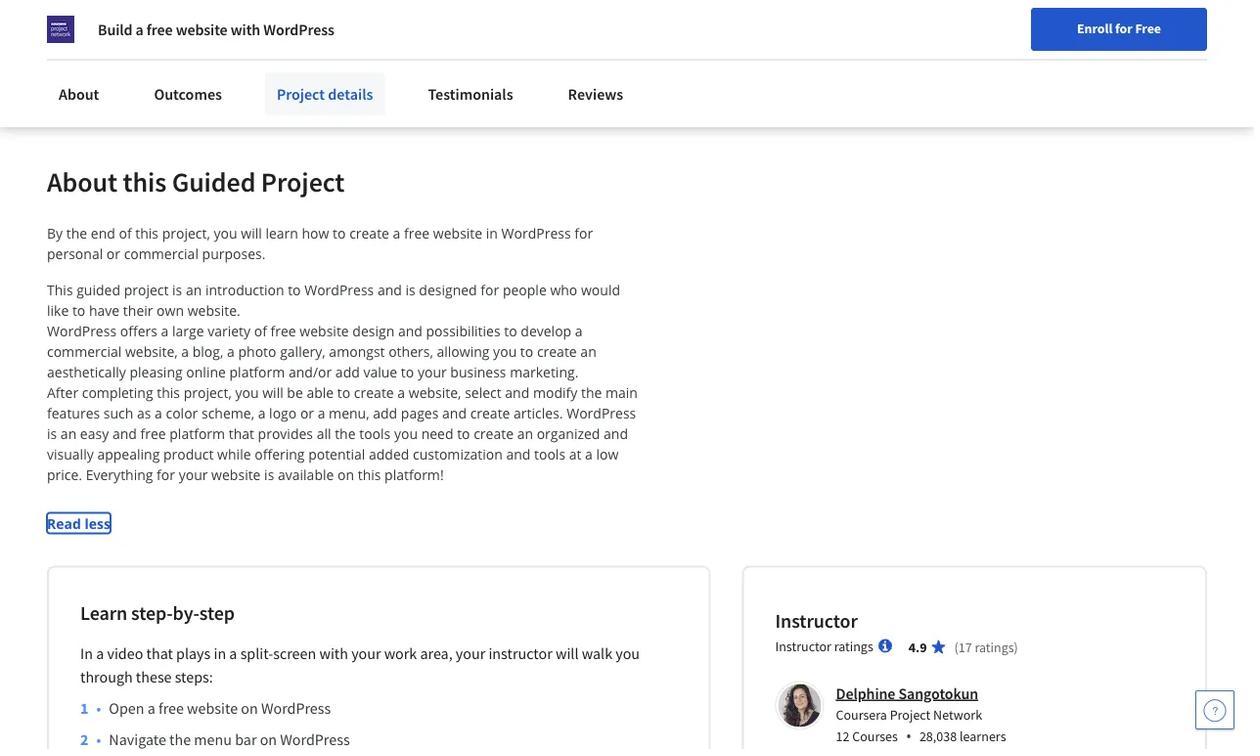 Task type: describe. For each thing, give the bounding box(es) containing it.
in inside in a video that plays in a split-screen with your work area, your instructor will walk you through these steps:
[[214, 644, 226, 664]]

that inside in a video that plays in a split-screen with your work area, your instructor will walk you through these steps:
[[146, 644, 173, 664]]

have
[[89, 301, 120, 319]]

1 vertical spatial add
[[373, 403, 397, 422]]

appealing
[[97, 445, 160, 463]]

walk
[[582, 644, 613, 664]]

2 vertical spatial on
[[241, 699, 258, 719]]

this inside the by the end of this project, you will learn how to create a free website in wordpress for personal or commercial purposes.
[[135, 223, 159, 242]]

about for about this guided project
[[47, 164, 117, 199]]

testimonials
[[428, 84, 513, 104]]

instructor
[[489, 644, 552, 664]]

a right the as
[[155, 403, 162, 422]]

provides
[[258, 424, 313, 443]]

wordpress down "have" on the top of page
[[47, 321, 116, 340]]

features
[[47, 403, 100, 422]]

in inside the by the end of this project, you will learn how to create a free website in wordpress for personal or commercial purposes.
[[486, 223, 498, 242]]

project for about this guided project
[[261, 164, 345, 199]]

purposes.
[[202, 244, 266, 263]]

people
[[503, 280, 547, 299]]

about link
[[47, 72, 111, 115]]

instructor for instructor ratings
[[775, 637, 831, 655]]

website down while
[[211, 465, 261, 484]]

0 horizontal spatial add
[[335, 362, 360, 381]]

for inside the by the end of this project, you will learn how to create a free website in wordpress for personal or commercial purposes.
[[575, 223, 593, 242]]

2 vertical spatial tools
[[534, 445, 566, 463]]

to right "introduction"
[[288, 280, 301, 299]]

and up "articles."
[[505, 383, 530, 402]]

wordpress down screen
[[261, 699, 331, 719]]

and up others, at the left of page
[[398, 321, 422, 340]]

or inside the by the end of this project, you will learn how to create a free website in wordpress for personal or commercial purposes.
[[106, 244, 120, 263]]

visually
[[47, 445, 94, 463]]

gallery,
[[280, 342, 326, 360]]

and up need
[[442, 403, 467, 422]]

project for delphine sangotokun coursera project network 12 courses • 28,038 learners
[[890, 706, 931, 724]]

and up the appealing
[[112, 424, 137, 443]]

work
[[384, 644, 417, 664]]

a right 'in' at the left bottom
[[96, 644, 104, 664]]

of inside the by the end of this project, you will learn how to create a free website in wordpress for personal or commercial purposes.
[[119, 223, 132, 242]]

and/or
[[289, 362, 332, 381]]

a right open
[[147, 699, 155, 719]]

0 vertical spatial •
[[96, 699, 101, 719]]

reviews
[[568, 84, 623, 104]]

to up marketing.
[[520, 342, 533, 360]]

color
[[166, 403, 198, 422]]

after
[[47, 383, 78, 402]]

completing
[[82, 383, 153, 402]]

on inside this guided project is an introduction to wordpress and is designed for people who would like to have their own website. wordpress offers a large variety of free website design and possibilities to develop a commercial website, a blog, a photo gallery, amongst others, allowing you to create an aesthetically pleasing online platform and/or add value to your business marketing. after completing this project, you will be able to create a website, select and modify the main features such as a color scheme, a logo or a menu, add pages and create articles. wordpress is an easy and free platform that provides all the tools you need to create an organized and visually appealing product while offering potential added customization and tools at a low price. everything for your website is available on this platform!
[[338, 465, 354, 484]]

this left guided
[[123, 164, 166, 199]]

is down offering
[[264, 465, 274, 484]]

steps:
[[175, 668, 213, 687]]

free down these
[[158, 699, 184, 719]]

such
[[104, 403, 133, 422]]

that inside this guided project is an introduction to wordpress and is designed for people who would like to have their own website. wordpress offers a large variety of free website design and possibilities to develop a commercial website, a blog, a photo gallery, amongst others, allowing you to create an aesthetically pleasing online platform and/or add value to your business marketing. after completing this project, you will be able to create a website, select and modify the main features such as a color scheme, a logo or a menu, add pages and create articles. wordpress is an easy and free platform that provides all the tools you need to create an organized and visually appealing product while offering potential added customization and tools at a low price. everything for your website is available on this platform!
[[229, 424, 254, 443]]

using
[[187, 52, 222, 71]]

0 vertical spatial on
[[153, 20, 170, 40]]

)
[[1014, 638, 1018, 656]]

will inside the by the end of this project, you will learn how to create a free website in wordpress for personal or commercial purposes.
[[241, 223, 262, 242]]

aesthetically
[[47, 362, 126, 381]]

articles.
[[514, 403, 563, 422]]

customization
[[413, 445, 503, 463]]

a right "at" at left bottom
[[585, 445, 593, 463]]

who
[[550, 280, 578, 299]]

develop
[[521, 321, 572, 340]]

show notifications image
[[1062, 24, 1085, 48]]

guided
[[172, 164, 256, 199]]

an down would
[[580, 342, 597, 360]]

wordpress down the by the end of this project, you will learn how to create a free website in wordpress for personal or commercial purposes.
[[304, 280, 374, 299]]

create down value
[[354, 383, 394, 402]]

outcomes link
[[142, 72, 234, 115]]

menu,
[[329, 403, 369, 422]]

free up confidence
[[147, 20, 173, 39]]

is up the own
[[172, 280, 182, 299]]

guided
[[76, 280, 120, 299]]

in
[[80, 644, 93, 664]]

4.9
[[909, 638, 927, 656]]

pleasing
[[130, 362, 183, 381]]

create up 'customization'
[[474, 424, 514, 443]]

is up visually
[[47, 424, 57, 443]]

website.
[[188, 301, 240, 319]]

details
[[328, 84, 373, 104]]

at
[[569, 445, 582, 463]]

step
[[199, 601, 235, 625]]

to up menu,
[[337, 383, 350, 402]]

website down steps:
[[187, 699, 238, 719]]

0 vertical spatial tools
[[289, 52, 322, 71]]

designed
[[419, 280, 477, 299]]

1 vertical spatial tools
[[359, 424, 391, 443]]

1 vertical spatial website,
[[409, 383, 461, 402]]

allowing
[[437, 342, 490, 360]]

an up visually
[[61, 424, 77, 443]]

read
[[47, 514, 81, 533]]

hands-
[[107, 20, 153, 40]]

free up gallery,
[[271, 321, 296, 340]]

business
[[450, 362, 506, 381]]

and up design
[[378, 280, 402, 299]]

you inside in a video that plays in a split-screen with your work area, your instructor will walk you through these steps:
[[616, 644, 640, 664]]

you up scheme,
[[235, 383, 259, 402]]

a down variety
[[227, 342, 235, 360]]

testimonials link
[[416, 72, 525, 115]]

learn step-by-step
[[80, 601, 235, 625]]

introduction
[[205, 280, 284, 299]]

coursera project network image
[[47, 16, 74, 43]]

like
[[47, 301, 69, 319]]

blog,
[[192, 342, 223, 360]]

with inside in a video that plays in a split-screen with your work area, your instructor will walk you through these steps:
[[319, 644, 348, 664]]

0 vertical spatial with
[[231, 20, 260, 39]]

about for about
[[59, 84, 99, 104]]

world
[[327, 20, 364, 40]]

scheme,
[[202, 403, 254, 422]]

price.
[[47, 465, 82, 484]]

is left designed
[[406, 280, 416, 299]]

for left the people
[[481, 280, 499, 299]]

this
[[47, 280, 73, 299]]

project details link
[[265, 72, 385, 115]]

28,038
[[920, 728, 957, 745]]

able
[[307, 383, 334, 402]]

open
[[109, 699, 144, 719]]

will inside in a video that plays in a split-screen with your work area, your instructor will walk you through these steps:
[[556, 644, 579, 664]]

personal
[[47, 244, 103, 263]]

a up pages
[[398, 383, 405, 402]]

0 vertical spatial website,
[[125, 342, 178, 360]]

select
[[465, 383, 502, 402]]

this down the "pleasing"
[[157, 383, 180, 402]]

or inside this guided project is an introduction to wordpress and is designed for people who would like to have their own website. wordpress offers a large variety of free website design and possibilities to develop a commercial website, a blog, a photo gallery, amongst others, allowing you to create an aesthetically pleasing online platform and/or add value to your business marketing. after completing this project, you will be able to create a website, select and modify the main features such as a color scheme, a logo or a menu, add pages and create articles. wordpress is an easy and free platform that provides all the tools you need to create an organized and visually appealing product while offering potential added customization and tools at a low price. everything for your website is available on this platform!
[[300, 403, 314, 422]]

the right using
[[225, 52, 247, 71]]

potential
[[308, 445, 365, 463]]

to right like
[[72, 301, 85, 319]]

create inside the by the end of this project, you will learn how to create a free website in wordpress for personal or commercial purposes.
[[349, 223, 389, 242]]

free inside the by the end of this project, you will learn how to create a free website in wordpress for personal or commercial purposes.
[[404, 223, 430, 242]]

available
[[278, 465, 334, 484]]

the inside the by the end of this project, you will learn how to create a free website in wordpress for personal or commercial purposes.
[[66, 223, 87, 242]]

enroll
[[1077, 20, 1113, 37]]

0 horizontal spatial ratings
[[834, 637, 873, 655]]

build for build a free website with wordpress
[[98, 20, 133, 39]]

and down "articles."
[[506, 445, 531, 463]]

a left split-
[[229, 644, 237, 664]]

large
[[172, 321, 204, 340]]

of inside this guided project is an introduction to wordpress and is designed for people who would like to have their own website. wordpress offers a large variety of free website design and possibilities to develop a commercial website, a blog, a photo gallery, amongst others, allowing you to create an aesthetically pleasing online platform and/or add value to your business marketing. after completing this project, you will be able to create a website, select and modify the main features such as a color scheme, a logo or a menu, add pages and create articles. wordpress is an easy and free platform that provides all the tools you need to create an organized and visually appealing product while offering potential added customization and tools at a low price. everything for your website is available on this platform!
[[254, 321, 267, 340]]

and down the world
[[325, 52, 350, 71]]

less
[[85, 514, 110, 533]]

step-
[[131, 601, 173, 625]]

courses
[[852, 728, 898, 745]]

offers
[[120, 321, 157, 340]]

technologies
[[353, 52, 437, 71]]

real-
[[297, 20, 327, 40]]

to inside the by the end of this project, you will learn how to create a free website in wordpress for personal or commercial purposes.
[[333, 223, 346, 242]]



Task type: locate. For each thing, give the bounding box(es) containing it.
0 horizontal spatial website,
[[125, 342, 178, 360]]

wordpress inside the by the end of this project, you will learn how to create a free website in wordpress for personal or commercial purposes.
[[501, 223, 571, 242]]

0 horizontal spatial with
[[231, 20, 260, 39]]

all
[[317, 424, 331, 443]]

by-
[[173, 601, 199, 625]]

website inside the by the end of this project, you will learn how to create a free website in wordpress for personal or commercial purposes.
[[433, 223, 482, 242]]

1 horizontal spatial platform
[[229, 362, 285, 381]]

0 horizontal spatial that
[[146, 644, 173, 664]]

a
[[136, 20, 144, 39], [393, 223, 401, 242], [161, 321, 169, 340], [575, 321, 583, 340], [181, 342, 189, 360], [227, 342, 235, 360], [398, 383, 405, 402], [155, 403, 162, 422], [258, 403, 266, 422], [318, 403, 325, 422], [585, 445, 593, 463], [96, 644, 104, 664], [229, 644, 237, 664], [147, 699, 155, 719]]

gain
[[74, 20, 104, 40]]

of
[[119, 223, 132, 242], [254, 321, 267, 340]]

help center image
[[1203, 699, 1227, 722]]

will left walk at bottom left
[[556, 644, 579, 664]]

tools down real-
[[289, 52, 322, 71]]

1 horizontal spatial website,
[[409, 383, 461, 402]]

this right 'end' on the top left
[[135, 223, 159, 242]]

1 horizontal spatial or
[[300, 403, 314, 422]]

ratings
[[834, 637, 873, 655], [975, 638, 1014, 656]]

2 horizontal spatial will
[[556, 644, 579, 664]]

1 vertical spatial or
[[300, 403, 314, 422]]

to up 'customization'
[[457, 424, 470, 443]]

0 vertical spatial in
[[486, 223, 498, 242]]

website
[[176, 20, 228, 39], [433, 223, 482, 242], [300, 321, 349, 340], [211, 465, 261, 484], [187, 699, 238, 719]]

and up low
[[604, 424, 628, 443]]

website up gallery,
[[300, 321, 349, 340]]

2 horizontal spatial tools
[[534, 445, 566, 463]]

instructor ratings
[[775, 637, 873, 655]]

0 vertical spatial of
[[119, 223, 132, 242]]

for down product
[[157, 465, 175, 484]]

website, up pages
[[409, 383, 461, 402]]

plays
[[176, 644, 211, 664]]

a up confidence
[[136, 20, 144, 39]]

1 instructor from the top
[[775, 608, 858, 633]]

0 horizontal spatial on
[[153, 20, 170, 40]]

1 vertical spatial on
[[338, 465, 354, 484]]

1 horizontal spatial ratings
[[975, 638, 1014, 656]]

1 horizontal spatial with
[[319, 644, 348, 664]]

design
[[353, 321, 395, 340]]

add
[[335, 362, 360, 381], [373, 403, 397, 422]]

learners
[[960, 728, 1006, 745]]

1 vertical spatial of
[[254, 321, 267, 340]]

1 vertical spatial project
[[261, 164, 345, 199]]

1 vertical spatial that
[[146, 644, 173, 664]]

build a free website with wordpress
[[98, 20, 334, 39]]

website up using
[[176, 20, 228, 39]]

1 vertical spatial in
[[214, 644, 226, 664]]

project, inside this guided project is an introduction to wordpress and is designed for people who would like to have their own website. wordpress offers a large variety of free website design and possibilities to develop a commercial website, a blog, a photo gallery, amongst others, allowing you to create an aesthetically pleasing online platform and/or add value to your business marketing. after completing this project, you will be able to create a website, select and modify the main features such as a color scheme, a logo or a menu, add pages and create articles. wordpress is an easy and free platform that provides all the tools you need to create an organized and visually appealing product while offering potential added customization and tools at a low price. everything for your website is available on this platform!
[[184, 383, 232, 402]]

as
[[137, 403, 151, 422]]

1 vertical spatial commercial
[[47, 342, 122, 360]]

about
[[59, 84, 99, 104], [47, 164, 117, 199]]

to
[[333, 223, 346, 242], [288, 280, 301, 299], [72, 301, 85, 319], [504, 321, 517, 340], [520, 342, 533, 360], [401, 362, 414, 381], [337, 383, 350, 402], [457, 424, 470, 443]]

0 vertical spatial add
[[335, 362, 360, 381]]

a left logo
[[258, 403, 266, 422]]

area,
[[420, 644, 453, 664]]

enroll for free
[[1077, 20, 1161, 37]]

project down delphine sangotokun link
[[890, 706, 931, 724]]

experience
[[173, 20, 244, 40]]

project up how
[[261, 164, 345, 199]]

of up photo
[[254, 321, 267, 340]]

1 horizontal spatial tools
[[359, 424, 391, 443]]

possibilities
[[426, 321, 501, 340]]

to down others, at the left of page
[[401, 362, 414, 381]]

1 horizontal spatial add
[[373, 403, 397, 422]]

create
[[349, 223, 389, 242], [537, 342, 577, 360], [354, 383, 394, 402], [470, 403, 510, 422], [474, 424, 514, 443]]

commercial up aesthetically
[[47, 342, 122, 360]]

project, down online
[[184, 383, 232, 402]]

a down the own
[[161, 321, 169, 340]]

( 17 ratings )
[[954, 638, 1018, 656]]

1 vertical spatial build
[[74, 52, 109, 71]]

2 vertical spatial project
[[890, 706, 931, 724]]

1 horizontal spatial that
[[229, 424, 254, 443]]

added
[[369, 445, 409, 463]]

1 vertical spatial will
[[262, 383, 283, 402]]

0 horizontal spatial commercial
[[47, 342, 122, 360]]

of right 'end' on the top left
[[119, 223, 132, 242]]

tools
[[289, 52, 322, 71], [359, 424, 391, 443], [534, 445, 566, 463]]

screen
[[273, 644, 316, 664]]

add left pages
[[373, 403, 397, 422]]

learn
[[266, 223, 298, 242]]

photo
[[238, 342, 276, 360]]

project, inside the by the end of this project, you will learn how to create a free website in wordpress for personal or commercial purposes.
[[162, 223, 210, 242]]

0 vertical spatial or
[[106, 244, 120, 263]]

create down the select
[[470, 403, 510, 422]]

read less button
[[47, 513, 110, 534]]

• left 28,038
[[906, 726, 912, 747]]

0 horizontal spatial •
[[96, 699, 101, 719]]

in a video that plays in a split-screen with your work area, your instructor will walk you through these steps:
[[80, 644, 640, 687]]

on down potential
[[338, 465, 354, 484]]

1 horizontal spatial on
[[241, 699, 258, 719]]

read less
[[47, 514, 110, 533]]

for left free on the top of the page
[[1115, 20, 1133, 37]]

your down product
[[179, 465, 208, 484]]

will inside this guided project is an introduction to wordpress and is designed for people who would like to have their own website. wordpress offers a large variety of free website design and possibilities to develop a commercial website, a blog, a photo gallery, amongst others, allowing you to create an aesthetically pleasing online platform and/or add value to your business marketing. after completing this project, you will be able to create a website, select and modify the main features such as a color scheme, a logo or a menu, add pages and create articles. wordpress is an easy and free platform that provides all the tools you need to create an organized and visually appealing product while offering potential added customization and tools at a low price. everything for your website is available on this platform!
[[262, 383, 283, 402]]

project
[[277, 84, 325, 104], [261, 164, 345, 199], [890, 706, 931, 724]]

• open a free website on wordpress
[[96, 699, 331, 719]]

project
[[124, 280, 169, 299]]

enroll for free button
[[1031, 8, 1207, 51]]

need
[[421, 424, 453, 443]]

solving
[[247, 20, 294, 40]]

delphine sangotokun image
[[778, 684, 821, 727]]

an down "articles."
[[517, 424, 533, 443]]

1 horizontal spatial •
[[906, 726, 912, 747]]

on down split-
[[241, 699, 258, 719]]

your right area,
[[456, 644, 485, 664]]

free up designed
[[404, 223, 430, 242]]

for inside 'enroll for free' button
[[1115, 20, 1133, 37]]

modify
[[533, 383, 578, 402]]

the left main
[[581, 383, 602, 402]]

0 horizontal spatial or
[[106, 244, 120, 263]]

or down 'end' on the top left
[[106, 244, 120, 263]]

you right walk at bottom left
[[616, 644, 640, 664]]

project, up purposes.
[[162, 223, 210, 242]]

be
[[287, 383, 303, 402]]

logo
[[269, 403, 297, 422]]

to right how
[[333, 223, 346, 242]]

instructor for instructor
[[775, 608, 858, 633]]

1 vertical spatial instructor
[[775, 637, 831, 655]]

an up website. on the left
[[186, 280, 202, 299]]

low
[[596, 445, 619, 463]]

is
[[172, 280, 182, 299], [406, 280, 416, 299], [47, 424, 57, 443], [264, 465, 274, 484]]

2 vertical spatial will
[[556, 644, 579, 664]]

to left develop
[[504, 321, 517, 340]]

instructor up the "delphine sangotokun" image
[[775, 637, 831, 655]]

tasks
[[392, 20, 425, 40]]

a right develop
[[575, 321, 583, 340]]

delphine
[[836, 684, 896, 703]]

ratings right 17 in the bottom right of the page
[[975, 638, 1014, 656]]

by
[[47, 223, 63, 242]]

build for build confidence using the latest tools and technologies
[[74, 52, 109, 71]]

on up confidence
[[153, 20, 170, 40]]

0 vertical spatial about
[[59, 84, 99, 104]]

create down develop
[[537, 342, 577, 360]]

delphine sangotokun coursera project network 12 courses • 28,038 learners
[[836, 684, 1006, 747]]

latest
[[250, 52, 286, 71]]

will up purposes.
[[241, 223, 262, 242]]

ratings up delphine
[[834, 637, 873, 655]]

network
[[933, 706, 982, 724]]

that up these
[[146, 644, 173, 664]]

•
[[96, 699, 101, 719], [906, 726, 912, 747]]

free
[[1135, 20, 1161, 37]]

that up while
[[229, 424, 254, 443]]

tools up added
[[359, 424, 391, 443]]

everything
[[86, 465, 153, 484]]

organized
[[537, 424, 600, 443]]

build
[[98, 20, 133, 39], [74, 52, 109, 71]]

for up would
[[575, 223, 593, 242]]

0 vertical spatial project
[[277, 84, 325, 104]]

or down be
[[300, 403, 314, 422]]

0 horizontal spatial of
[[119, 223, 132, 242]]

0 vertical spatial will
[[241, 223, 262, 242]]

commercial
[[124, 244, 199, 263], [47, 342, 122, 360]]

website up designed
[[433, 223, 482, 242]]

2 instructor from the top
[[775, 637, 831, 655]]

0 vertical spatial that
[[229, 424, 254, 443]]

job
[[368, 20, 389, 40]]

1 horizontal spatial will
[[262, 383, 283, 402]]

will left be
[[262, 383, 283, 402]]

1 horizontal spatial of
[[254, 321, 267, 340]]

commercial up project
[[124, 244, 199, 263]]

variety
[[208, 321, 251, 340]]

1 horizontal spatial commercial
[[124, 244, 199, 263]]

project inside project details link
[[277, 84, 325, 104]]

how
[[302, 223, 329, 242]]

a down the able
[[318, 403, 325, 422]]

1 vertical spatial about
[[47, 164, 117, 199]]

learn
[[80, 601, 127, 625]]

outcomes
[[154, 84, 222, 104]]

1 vertical spatial •
[[906, 726, 912, 747]]

wordpress up the people
[[501, 223, 571, 242]]

free down the as
[[140, 424, 166, 443]]

17
[[959, 638, 972, 656]]

commercial inside this guided project is an introduction to wordpress and is designed for people who would like to have their own website. wordpress offers a large variety of free website design and possibilities to develop a commercial website, a blog, a photo gallery, amongst others, allowing you to create an aesthetically pleasing online platform and/or add value to your business marketing. after completing this project, you will be able to create a website, select and modify the main features such as a color scheme, a logo or a menu, add pages and create articles. wordpress is an easy and free platform that provides all the tools you need to create an organized and visually appealing product while offering potential added customization and tools at a low price. everything for your website is available on this platform!
[[47, 342, 122, 360]]

build down gain
[[74, 52, 109, 71]]

for
[[1115, 20, 1133, 37], [575, 223, 593, 242], [481, 280, 499, 299], [157, 465, 175, 484]]

sangotokun
[[899, 684, 978, 703]]

your down others, at the left of page
[[418, 362, 447, 381]]

the up personal
[[66, 223, 87, 242]]

video
[[107, 644, 143, 664]]

confidence
[[112, 52, 184, 71]]

1 vertical spatial project,
[[184, 383, 232, 402]]

0 vertical spatial commercial
[[124, 244, 199, 263]]

0 vertical spatial instructor
[[775, 608, 858, 633]]

website, up the "pleasing"
[[125, 342, 178, 360]]

website,
[[125, 342, 178, 360], [409, 383, 461, 402]]

pages
[[401, 403, 439, 422]]

through
[[80, 668, 133, 687]]

you inside the by the end of this project, you will learn how to create a free website in wordpress for personal or commercial purposes.
[[214, 223, 237, 242]]

1 horizontal spatial in
[[486, 223, 498, 242]]

with up build confidence using the latest tools and technologies
[[231, 20, 260, 39]]

others,
[[389, 342, 433, 360]]

a inside the by the end of this project, you will learn how to create a free website in wordpress for personal or commercial purposes.
[[393, 223, 401, 242]]

0 vertical spatial build
[[98, 20, 133, 39]]

on
[[153, 20, 170, 40], [338, 465, 354, 484], [241, 699, 258, 719]]

while
[[217, 445, 251, 463]]

this down added
[[358, 465, 381, 484]]

0 horizontal spatial will
[[241, 223, 262, 242]]

wordpress up latest
[[263, 20, 334, 39]]

gain hands-on experience solving real-world job tasks
[[74, 20, 425, 40]]

0 horizontal spatial in
[[214, 644, 226, 664]]

wordpress down main
[[567, 403, 636, 422]]

build up confidence
[[98, 20, 133, 39]]

create right how
[[349, 223, 389, 242]]

0 horizontal spatial platform
[[170, 424, 225, 443]]

tools left "at" at left bottom
[[534, 445, 566, 463]]

or
[[106, 244, 120, 263], [300, 403, 314, 422]]

product
[[163, 445, 214, 463]]

coursera image
[[16, 16, 140, 47]]

commercial inside the by the end of this project, you will learn how to create a free website in wordpress for personal or commercial purposes.
[[124, 244, 199, 263]]

about up 'end' on the top left
[[47, 164, 117, 199]]

0 horizontal spatial tools
[[289, 52, 322, 71]]

this guided project is an introduction to wordpress and is designed for people who would like to have their own website. wordpress offers a large variety of free website design and possibilities to develop a commercial website, a blog, a photo gallery, amongst others, allowing you to create an aesthetically pleasing online platform and/or add value to your business marketing. after completing this project, you will be able to create a website, select and modify the main features such as a color scheme, a logo or a menu, add pages and create articles. wordpress is an easy and free platform that provides all the tools you need to create an organized and visually appealing product while offering potential added customization and tools at a low price. everything for your website is available on this platform!
[[47, 280, 641, 484]]

0 vertical spatial platform
[[229, 362, 285, 381]]

end
[[91, 223, 115, 242]]

instructor
[[775, 608, 858, 633], [775, 637, 831, 655]]

will
[[241, 223, 262, 242], [262, 383, 283, 402], [556, 644, 579, 664]]

your left work
[[351, 644, 381, 664]]

2 horizontal spatial on
[[338, 465, 354, 484]]

1 vertical spatial platform
[[170, 424, 225, 443]]

12
[[836, 728, 850, 745]]

a down large
[[181, 342, 189, 360]]

you down pages
[[394, 424, 418, 443]]

project down latest
[[277, 84, 325, 104]]

0 vertical spatial project,
[[162, 223, 210, 242]]

the down menu,
[[335, 424, 356, 443]]

a right how
[[393, 223, 401, 242]]

• inside delphine sangotokun coursera project network 12 courses • 28,038 learners
[[906, 726, 912, 747]]

1 vertical spatial with
[[319, 644, 348, 664]]

instructor up "instructor ratings"
[[775, 608, 858, 633]]

None search field
[[263, 12, 459, 51]]

project inside delphine sangotokun coursera project network 12 courses • 28,038 learners
[[890, 706, 931, 724]]

coursera
[[836, 706, 887, 724]]

main
[[606, 383, 638, 402]]

their
[[123, 301, 153, 319]]

you up business
[[493, 342, 517, 360]]



Task type: vqa. For each thing, say whether or not it's contained in the screenshot.
leftmost the If
no



